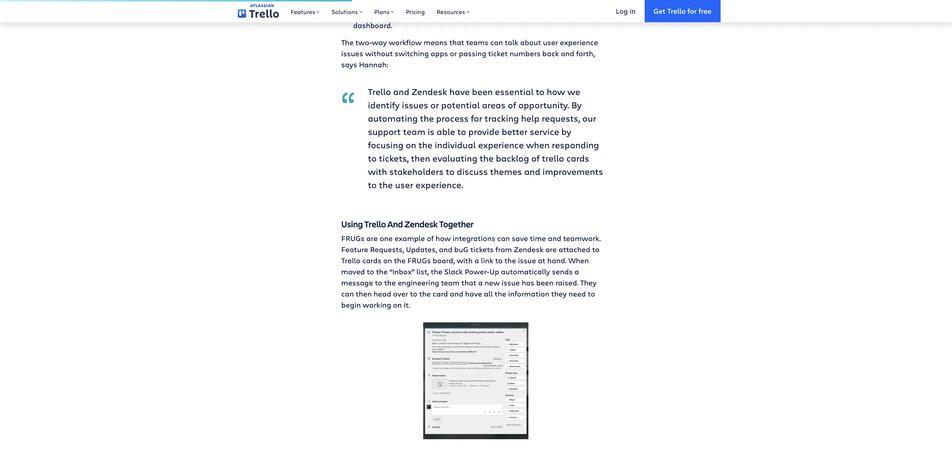 Task type: locate. For each thing, give the bounding box(es) containing it.
2 vertical spatial can
[[341, 289, 354, 299]]

cards
[[363, 9, 382, 19], [567, 152, 590, 164], [362, 256, 382, 266]]

of up updates,
[[427, 234, 434, 244]]

frugs
[[341, 234, 365, 244], [408, 256, 431, 266]]

essential
[[495, 86, 534, 98]]

one
[[380, 234, 393, 244]]

log in
[[616, 6, 636, 15]]

help
[[521, 112, 540, 124]]

2 vertical spatial with
[[457, 256, 473, 266]]

1 vertical spatial on
[[383, 256, 392, 266]]

that
[[450, 37, 465, 47], [462, 278, 477, 288]]

switching
[[395, 49, 429, 59]]

or right apps
[[450, 49, 457, 59]]

0 horizontal spatial issues
[[341, 49, 363, 59]]

1 horizontal spatial for
[[688, 6, 697, 15]]

0 vertical spatial that
[[450, 37, 465, 47]]

1 horizontal spatial how
[[547, 86, 565, 98]]

of down 'when'
[[532, 152, 540, 164]]

can up ticket
[[491, 37, 503, 47]]

in inside log in link
[[630, 6, 636, 15]]

1 horizontal spatial experience
[[560, 37, 598, 47]]

1 vertical spatial for
[[471, 112, 483, 124]]

an image showing a dosomething.org trello card image
[[424, 323, 529, 440]]

or up process
[[431, 99, 439, 111]]

1 vertical spatial then
[[356, 289, 372, 299]]

with inside using trello and zendesk together frugs are one example of how integrations can save time and teamwork. feature requests, updates, and bug tickets from zendesk are attached to trello cards on the frugs board, with a link to the issue at hand. when moved to the "inbox" list, the slack power-up automatically sends a message to the engineering team that a new issue has been raised. they can then head over to the card and have all the information they need to begin working on it.
[[457, 256, 473, 266]]

the up is
[[420, 112, 434, 124]]

evaluating
[[433, 152, 478, 164]]

board,
[[433, 256, 455, 266]]

then
[[411, 152, 430, 164], [356, 289, 372, 299]]

plans
[[374, 8, 390, 16]]

or inside the two-way workflow means that teams can talk about user experience issues without switching apps or passing ticket numbers back and forth, says hannah:
[[450, 49, 457, 59]]

that inside the two-way workflow means that teams can talk about user experience issues without switching apps or passing ticket numbers back and forth, says hannah:
[[450, 37, 465, 47]]

experience
[[560, 37, 598, 47], [478, 139, 524, 151]]

1 vertical spatial been
[[536, 278, 554, 288]]

potential
[[441, 99, 480, 111]]

0 vertical spatial issues
[[341, 49, 363, 59]]

0 horizontal spatial how
[[436, 234, 451, 244]]

with right cards)
[[482, 9, 498, 19]]

0 horizontal spatial user
[[395, 179, 413, 191]]

trello down users
[[506, 9, 525, 19]]

can up begin
[[341, 289, 354, 299]]

can up from
[[497, 234, 510, 244]]

feature
[[341, 245, 368, 255]]

0 horizontal spatial team
[[403, 126, 426, 138]]

trello and zendesk have been essential to how we identify issues or potential areas of opportunity. by automating the process for tracking help requests, our support team is able to provide better service by focusing on the individual experience when responding to tickets, then evaluating the backlog of trello cards with stakeholders to discuss themes and improvements to the user experience.
[[368, 86, 603, 191]]

the right 'widget'
[[562, 9, 574, 19]]

talk
[[505, 37, 519, 47]]

0 vertical spatial for
[[688, 6, 697, 15]]

0 vertical spatial with
[[482, 9, 498, 19]]

in right 'widget'
[[554, 9, 560, 19]]

0 horizontal spatial for
[[471, 112, 483, 124]]

issues
[[341, 49, 363, 59], [402, 99, 428, 111]]

1 vertical spatial have
[[465, 289, 482, 299]]

zendesk down save
[[514, 245, 544, 255]]

issue up automatically
[[518, 256, 536, 266]]

and right back
[[561, 49, 575, 59]]

0 vertical spatial user
[[543, 37, 558, 47]]

pricing link
[[400, 0, 431, 22]]

cards down responding
[[567, 152, 590, 164]]

cards up dashboard.
[[363, 9, 382, 19]]

for left free
[[688, 6, 697, 15]]

for
[[688, 6, 697, 15], [471, 112, 483, 124]]

teams
[[466, 37, 489, 47]]

the up discuss
[[480, 152, 494, 164]]

when
[[526, 139, 550, 151]]

0 vertical spatial cards
[[363, 9, 382, 19]]

that up "passing"
[[450, 37, 465, 47]]

cards inside using trello and zendesk together frugs are one example of how integrations can save time and teamwork. feature requests, updates, and bug tickets from zendesk are attached to trello cards on the frugs board, with a link to the issue at hand. when moved to the "inbox" list, the slack power-up automatically sends a message to the engineering team that a new issue has been raised. they can then head over to the card and have all the information they need to begin working on it.
[[362, 256, 382, 266]]

2 horizontal spatial with
[[482, 9, 498, 19]]

using
[[341, 219, 363, 230]]

on left it.
[[393, 300, 402, 310]]

frugs up feature
[[341, 234, 365, 244]]

with inside allows zendesk users to send tickets to trello as cards (or added to existing cards) with a trello widget in the zendesk dashboard.
[[482, 9, 498, 19]]

with inside trello and zendesk have been essential to how we identify issues or potential areas of opportunity. by automating the process for tracking help requests, our support team is able to provide better service by focusing on the individual experience when responding to tickets, then evaluating the backlog of trello cards with stakeholders to discuss themes and improvements to the user experience.
[[368, 166, 387, 178]]

0 horizontal spatial experience
[[478, 139, 524, 151]]

0 vertical spatial how
[[547, 86, 565, 98]]

2 vertical spatial on
[[393, 300, 402, 310]]

resources button
[[431, 0, 476, 22]]

allows zendesk users to send tickets to trello as cards (or added to existing cards) with a trello widget in the zendesk dashboard.
[[353, 0, 606, 30]]

1 horizontal spatial with
[[457, 256, 473, 266]]

that down power-
[[462, 278, 477, 288]]

zendesk inside trello and zendesk have been essential to how we identify issues or potential areas of opportunity. by automating the process for tracking help requests, our support team is able to provide better service by focusing on the individual experience when responding to tickets, then evaluating the backlog of trello cards with stakeholders to discuss themes and improvements to the user experience.
[[412, 86, 447, 98]]

0 horizontal spatial frugs
[[341, 234, 365, 244]]

with down bug
[[457, 256, 473, 266]]

have left all
[[465, 289, 482, 299]]

then up stakeholders
[[411, 152, 430, 164]]

to
[[525, 0, 532, 8], [578, 0, 585, 8], [420, 9, 427, 19], [536, 86, 545, 98], [458, 126, 466, 138], [368, 152, 377, 164], [446, 166, 455, 178], [368, 179, 377, 191], [592, 245, 600, 255], [495, 256, 503, 266], [367, 267, 374, 277], [375, 278, 382, 288], [410, 289, 418, 299], [588, 289, 595, 299]]

slack
[[445, 267, 463, 277]]

a left link
[[475, 256, 479, 266]]

1 vertical spatial tickets
[[471, 245, 494, 255]]

zendesk
[[473, 0, 502, 8], [575, 9, 605, 19], [412, 86, 447, 98], [405, 219, 438, 230], [514, 245, 544, 255]]

the
[[562, 9, 574, 19], [420, 112, 434, 124], [419, 139, 433, 151], [480, 152, 494, 164], [379, 179, 393, 191], [394, 256, 406, 266], [505, 256, 516, 266], [376, 267, 388, 277], [431, 267, 443, 277], [384, 278, 396, 288], [419, 289, 431, 299], [495, 289, 507, 299]]

experience inside the two-way workflow means that teams can talk about user experience issues without switching apps or passing ticket numbers back and forth, says hannah:
[[560, 37, 598, 47]]

1 vertical spatial or
[[431, 99, 439, 111]]

of
[[508, 99, 516, 111], [532, 152, 540, 164], [427, 234, 434, 244]]

dashboard.
[[353, 20, 392, 30]]

passing
[[459, 49, 487, 59]]

opportunity.
[[519, 99, 569, 111]]

that inside using trello and zendesk together frugs are one example of how integrations can save time and teamwork. feature requests, updates, and bug tickets from zendesk are attached to trello cards on the frugs board, with a link to the issue at hand. when moved to the "inbox" list, the slack power-up automatically sends a message to the engineering team that a new issue has been raised. they can then head over to the card and have all the information they need to begin working on it.
[[462, 278, 477, 288]]

are left one
[[367, 234, 378, 244]]

(or
[[384, 9, 394, 19]]

0 vertical spatial of
[[508, 99, 516, 111]]

1 vertical spatial of
[[532, 152, 540, 164]]

team left is
[[403, 126, 426, 138]]

in inside allows zendesk users to send tickets to trello as cards (or added to existing cards) with a trello widget in the zendesk dashboard.
[[554, 9, 560, 19]]

0 vertical spatial can
[[491, 37, 503, 47]]

1 horizontal spatial user
[[543, 37, 558, 47]]

head
[[374, 289, 391, 299]]

0 horizontal spatial with
[[368, 166, 387, 178]]

tickets right send
[[553, 0, 576, 8]]

0 vertical spatial or
[[450, 49, 457, 59]]

2 horizontal spatial on
[[406, 139, 416, 151]]

means
[[424, 37, 448, 47]]

zendesk up cards)
[[473, 0, 502, 8]]

and down backlog
[[524, 166, 541, 178]]

a right cards)
[[500, 9, 504, 19]]

0 horizontal spatial in
[[554, 9, 560, 19]]

how left we
[[547, 86, 565, 98]]

a inside allows zendesk users to send tickets to trello as cards (or added to existing cards) with a trello widget in the zendesk dashboard.
[[500, 9, 504, 19]]

and inside the two-way workflow means that teams can talk about user experience issues without switching apps or passing ticket numbers back and forth, says hannah:
[[561, 49, 575, 59]]

process
[[436, 112, 469, 124]]

trello up identify
[[368, 86, 391, 98]]

1 vertical spatial user
[[395, 179, 413, 191]]

have
[[450, 86, 470, 98], [465, 289, 482, 299]]

2 vertical spatial cards
[[362, 256, 382, 266]]

in right the log
[[630, 6, 636, 15]]

0 vertical spatial team
[[403, 126, 426, 138]]

way
[[372, 37, 387, 47]]

1 vertical spatial with
[[368, 166, 387, 178]]

1 horizontal spatial in
[[630, 6, 636, 15]]

it.
[[404, 300, 410, 310]]

features button
[[285, 0, 326, 22]]

0 horizontal spatial of
[[427, 234, 434, 244]]

the right all
[[495, 289, 507, 299]]

0 horizontal spatial then
[[356, 289, 372, 299]]

frugs down updates,
[[408, 256, 431, 266]]

hannah:
[[359, 60, 388, 70]]

been right has
[[536, 278, 554, 288]]

1 horizontal spatial or
[[450, 49, 457, 59]]

time
[[530, 234, 546, 244]]

1 vertical spatial experience
[[478, 139, 524, 151]]

0 horizontal spatial on
[[383, 256, 392, 266]]

the down tickets,
[[379, 179, 393, 191]]

is
[[428, 126, 435, 138]]

1 horizontal spatial been
[[536, 278, 554, 288]]

and right card
[[450, 289, 464, 299]]

1 horizontal spatial tickets
[[553, 0, 576, 8]]

user down stakeholders
[[395, 179, 413, 191]]

1 horizontal spatial then
[[411, 152, 430, 164]]

solutions button
[[326, 0, 368, 22]]

then down the message
[[356, 289, 372, 299]]

1 vertical spatial are
[[546, 245, 557, 255]]

2 vertical spatial of
[[427, 234, 434, 244]]

issue
[[518, 256, 536, 266], [502, 278, 520, 288]]

0 horizontal spatial or
[[431, 99, 439, 111]]

have up potential
[[450, 86, 470, 98]]

zendesk up potential
[[412, 86, 447, 98]]

been up areas
[[472, 86, 493, 98]]

they
[[551, 289, 567, 299]]

0 vertical spatial on
[[406, 139, 416, 151]]

and up board,
[[439, 245, 453, 255]]

how down together
[[436, 234, 451, 244]]

and right time on the right of page
[[548, 234, 562, 244]]

1 vertical spatial issues
[[402, 99, 428, 111]]

tickets up link
[[471, 245, 494, 255]]

0 vertical spatial then
[[411, 152, 430, 164]]

issues up automating
[[402, 99, 428, 111]]

can
[[491, 37, 503, 47], [497, 234, 510, 244], [341, 289, 354, 299]]

issues up says at the top left of page
[[341, 49, 363, 59]]

user
[[543, 37, 558, 47], [395, 179, 413, 191]]

0 vertical spatial been
[[472, 86, 493, 98]]

1 horizontal spatial team
[[441, 278, 460, 288]]

trello inside trello and zendesk have been essential to how we identify issues or potential areas of opportunity. by automating the process for tracking help requests, our support team is able to provide better service by focusing on the individual experience when responding to tickets, then evaluating the backlog of trello cards with stakeholders to discuss themes and improvements to the user experience.
[[368, 86, 391, 98]]

the down from
[[505, 256, 516, 266]]

zendesk up the example
[[405, 219, 438, 230]]

workflow
[[389, 37, 422, 47]]

moved
[[341, 267, 365, 277]]

experience up backlog
[[478, 139, 524, 151]]

trello
[[542, 152, 564, 164]]

with down tickets,
[[368, 166, 387, 178]]

issues inside the two-way workflow means that teams can talk about user experience issues without switching apps or passing ticket numbers back and forth, says hannah:
[[341, 49, 363, 59]]

0 vertical spatial have
[[450, 86, 470, 98]]

on up tickets,
[[406, 139, 416, 151]]

experience inside trello and zendesk have been essential to how we identify issues or potential areas of opportunity. by automating the process for tracking help requests, our support team is able to provide better service by focusing on the individual experience when responding to tickets, then evaluating the backlog of trello cards with stakeholders to discuss themes and improvements to the user experience.
[[478, 139, 524, 151]]

log
[[616, 6, 628, 15]]

the inside allows zendesk users to send tickets to trello as cards (or added to existing cards) with a trello widget in the zendesk dashboard.
[[562, 9, 574, 19]]

free
[[699, 6, 712, 15]]

how
[[547, 86, 565, 98], [436, 234, 451, 244]]

on down requests,
[[383, 256, 392, 266]]

a down power-
[[478, 278, 483, 288]]

together
[[439, 219, 474, 230]]

focusing
[[368, 139, 404, 151]]

trello up one
[[365, 219, 386, 230]]

1 vertical spatial team
[[441, 278, 460, 288]]

0 horizontal spatial tickets
[[471, 245, 494, 255]]

1 vertical spatial frugs
[[408, 256, 431, 266]]

user up back
[[543, 37, 558, 47]]

0 vertical spatial are
[[367, 234, 378, 244]]

allows
[[447, 0, 471, 8]]

plans button
[[368, 0, 400, 22]]

have inside trello and zendesk have been essential to how we identify issues or potential areas of opportunity. by automating the process for tracking help requests, our support team is able to provide better service by focusing on the individual experience when responding to tickets, then evaluating the backlog of trello cards with stakeholders to discuss themes and improvements to the user experience.
[[450, 86, 470, 98]]

issue left has
[[502, 278, 520, 288]]

the
[[341, 37, 354, 47]]

by
[[562, 126, 572, 138]]

for up provide
[[471, 112, 483, 124]]

0 horizontal spatial been
[[472, 86, 493, 98]]

pricing
[[406, 8, 425, 16]]

1 horizontal spatial issues
[[402, 99, 428, 111]]

raised.
[[556, 278, 579, 288]]

1 horizontal spatial are
[[546, 245, 557, 255]]

0 vertical spatial tickets
[[553, 0, 576, 8]]

1 vertical spatial that
[[462, 278, 477, 288]]

1 vertical spatial can
[[497, 234, 510, 244]]

of down essential
[[508, 99, 516, 111]]

we
[[568, 86, 581, 98]]

1 vertical spatial cards
[[567, 152, 590, 164]]

cards down requests,
[[362, 256, 382, 266]]

are up the hand. on the right of page
[[546, 245, 557, 255]]

1 vertical spatial how
[[436, 234, 451, 244]]

a
[[500, 9, 504, 19], [475, 256, 479, 266], [575, 267, 579, 277], [478, 278, 483, 288]]

power-
[[465, 267, 490, 277]]

team down slack
[[441, 278, 460, 288]]

team inside using trello and zendesk together frugs are one example of how integrations can save time and teamwork. feature requests, updates, and bug tickets from zendesk are attached to trello cards on the frugs board, with a link to the issue at hand. when moved to the "inbox" list, the slack power-up automatically sends a message to the engineering team that a new issue has been raised. they can then head over to the card and have all the information they need to begin working on it.
[[441, 278, 460, 288]]

0 vertical spatial experience
[[560, 37, 598, 47]]

over
[[393, 289, 408, 299]]

up
[[490, 267, 499, 277]]

experience up forth,
[[560, 37, 598, 47]]

hand.
[[548, 256, 567, 266]]



Task type: vqa. For each thing, say whether or not it's contained in the screenshot.
THAT
yes



Task type: describe. For each thing, give the bounding box(es) containing it.
updates,
[[406, 245, 437, 255]]

example
[[395, 234, 425, 244]]

information
[[508, 289, 550, 299]]

better
[[502, 126, 528, 138]]

trello right get
[[668, 6, 686, 15]]

provide
[[469, 126, 500, 138]]

0 horizontal spatial are
[[367, 234, 378, 244]]

teamwork.
[[563, 234, 601, 244]]

1 vertical spatial issue
[[502, 278, 520, 288]]

get trello for free
[[654, 6, 712, 15]]

bug
[[454, 245, 469, 255]]

"inbox"
[[390, 267, 415, 277]]

when
[[569, 256, 589, 266]]

as
[[353, 9, 362, 19]]

back
[[543, 49, 559, 59]]

automating
[[368, 112, 418, 124]]

widget
[[527, 9, 552, 19]]

a down when
[[575, 267, 579, 277]]

get trello for free link
[[645, 0, 721, 22]]

responding
[[552, 139, 599, 151]]

1 horizontal spatial on
[[393, 300, 402, 310]]

themes
[[490, 166, 522, 178]]

forth,
[[576, 49, 595, 59]]

stakeholders
[[389, 166, 444, 178]]

automatically
[[501, 267, 550, 277]]

can inside the two-way workflow means that teams can talk about user experience issues without switching apps or passing ticket numbers back and forth, says hannah:
[[491, 37, 503, 47]]

tickets inside allows zendesk users to send tickets to trello as cards (or added to existing cards) with a trello widget in the zendesk dashboard.
[[553, 0, 576, 8]]

resources
[[437, 8, 465, 16]]

0 vertical spatial issue
[[518, 256, 536, 266]]

the down board,
[[431, 267, 443, 277]]

existing
[[429, 9, 457, 19]]

our
[[583, 112, 597, 124]]

apps
[[431, 49, 448, 59]]

features
[[291, 8, 315, 16]]

by
[[572, 99, 582, 111]]

of inside using trello and zendesk together frugs are one example of how integrations can save time and teamwork. feature requests, updates, and bug tickets from zendesk are attached to trello cards on the frugs board, with a link to the issue at hand. when moved to the "inbox" list, the slack power-up automatically sends a message to the engineering team that a new issue has been raised. they can then head over to the card and have all the information they need to begin working on it.
[[427, 234, 434, 244]]

they
[[581, 278, 597, 288]]

save
[[512, 234, 528, 244]]

discuss
[[457, 166, 488, 178]]

cards inside allows zendesk users to send tickets to trello as cards (or added to existing cards) with a trello widget in the zendesk dashboard.
[[363, 9, 382, 19]]

experience.
[[416, 179, 463, 191]]

able
[[437, 126, 455, 138]]

two-
[[356, 37, 372, 47]]

how inside trello and zendesk have been essential to how we identify issues or potential areas of opportunity. by automating the process for tracking help requests, our support team is able to provide better service by focusing on the individual experience when responding to tickets, then evaluating the backlog of trello cards with stakeholders to discuss themes and improvements to the user experience.
[[547, 86, 565, 98]]

tickets,
[[379, 152, 409, 164]]

0 vertical spatial frugs
[[341, 234, 365, 244]]

begin
[[341, 300, 361, 310]]

zendesk left the log
[[575, 9, 605, 19]]

the left "inbox"
[[376, 267, 388, 277]]

at
[[538, 256, 546, 266]]

send
[[534, 0, 551, 8]]

atlassian trello image
[[238, 4, 279, 18]]

individual
[[435, 139, 476, 151]]

been inside trello and zendesk have been essential to how we identify issues or potential areas of opportunity. by automating the process for tracking help requests, our support team is able to provide better service by focusing on the individual experience when responding to tickets, then evaluating the backlog of trello cards with stakeholders to discuss themes and improvements to the user experience.
[[472, 86, 493, 98]]

improvements
[[543, 166, 603, 178]]

team inside trello and zendesk have been essential to how we identify issues or potential areas of opportunity. by automating the process for tracking help requests, our support team is able to provide better service by focusing on the individual experience when responding to tickets, then evaluating the backlog of trello cards with stakeholders to discuss themes and improvements to the user experience.
[[403, 126, 426, 138]]

engineering
[[398, 278, 439, 288]]

for inside trello and zendesk have been essential to how we identify issues or potential areas of opportunity. by automating the process for tracking help requests, our support team is able to provide better service by focusing on the individual experience when responding to tickets, then evaluating the backlog of trello cards with stakeholders to discuss themes and improvements to the user experience.
[[471, 112, 483, 124]]

1 horizontal spatial of
[[508, 99, 516, 111]]

cards inside trello and zendesk have been essential to how we identify issues or potential areas of opportunity. by automating the process for tracking help requests, our support team is able to provide better service by focusing on the individual experience when responding to tickets, then evaluating the backlog of trello cards with stakeholders to discuss themes and improvements to the user experience.
[[567, 152, 590, 164]]

then inside using trello and zendesk together frugs are one example of how integrations can save time and teamwork. feature requests, updates, and bug tickets from zendesk are attached to trello cards on the frugs board, with a link to the issue at hand. when moved to the "inbox" list, the slack power-up automatically sends a message to the engineering team that a new issue has been raised. they can then head over to the card and have all the information they need to begin working on it.
[[356, 289, 372, 299]]

the up head
[[384, 278, 396, 288]]

identify
[[368, 99, 400, 111]]

need
[[569, 289, 586, 299]]

page progress progress bar
[[0, 0, 352, 1]]

areas
[[482, 99, 506, 111]]

says
[[341, 60, 357, 70]]

added
[[396, 9, 418, 19]]

link
[[481, 256, 494, 266]]

card
[[433, 289, 448, 299]]

message
[[341, 278, 373, 288]]

requests,
[[542, 112, 580, 124]]

list,
[[417, 267, 429, 277]]

using trello and zendesk together frugs are one example of how integrations can save time and teamwork. feature requests, updates, and bug tickets from zendesk are attached to trello cards on the frugs board, with a link to the issue at hand. when moved to the "inbox" list, the slack power-up automatically sends a message to the engineering team that a new issue has been raised. they can then head over to the card and have all the information they need to begin working on it.
[[341, 219, 601, 310]]

and
[[388, 219, 403, 230]]

the up "inbox"
[[394, 256, 406, 266]]

working
[[363, 300, 391, 310]]

1 horizontal spatial frugs
[[408, 256, 431, 266]]

how inside using trello and zendesk together frugs are one example of how integrations can save time and teamwork. feature requests, updates, and bug tickets from zendesk are attached to trello cards on the frugs board, with a link to the issue at hand. when moved to the "inbox" list, the slack power-up automatically sends a message to the engineering team that a new issue has been raised. they can then head over to the card and have all the information they need to begin working on it.
[[436, 234, 451, 244]]

all
[[484, 289, 493, 299]]

service
[[530, 126, 559, 138]]

numbers
[[510, 49, 541, 59]]

integrations
[[453, 234, 496, 244]]

users
[[504, 0, 523, 8]]

the two-way workflow means that teams can talk about user experience issues without switching apps or passing ticket numbers back and forth, says hannah:
[[341, 37, 598, 70]]

tickets inside using trello and zendesk together frugs are one example of how integrations can save time and teamwork. feature requests, updates, and bug tickets from zendesk are attached to trello cards on the frugs board, with a link to the issue at hand. when moved to the "inbox" list, the slack power-up automatically sends a message to the engineering team that a new issue has been raised. they can then head over to the card and have all the information they need to begin working on it.
[[471, 245, 494, 255]]

or inside trello and zendesk have been essential to how we identify issues or potential areas of opportunity. by automating the process for tracking help requests, our support team is able to provide better service by focusing on the individual experience when responding to tickets, then evaluating the backlog of trello cards with stakeholders to discuss themes and improvements to the user experience.
[[431, 99, 439, 111]]

new
[[485, 278, 500, 288]]

solutions
[[332, 8, 358, 16]]

2 horizontal spatial of
[[532, 152, 540, 164]]

cards)
[[459, 9, 480, 19]]

backlog
[[496, 152, 529, 164]]

the down engineering
[[419, 289, 431, 299]]

trello left the log
[[587, 0, 606, 8]]

sends
[[552, 267, 573, 277]]

user inside trello and zendesk have been essential to how we identify issues or potential areas of opportunity. by automating the process for tracking help requests, our support team is able to provide better service by focusing on the individual experience when responding to tickets, then evaluating the backlog of trello cards with stakeholders to discuss themes and improvements to the user experience.
[[395, 179, 413, 191]]

attached
[[559, 245, 591, 255]]

issues inside trello and zendesk have been essential to how we identify issues or potential areas of opportunity. by automating the process for tracking help requests, our support team is able to provide better service by focusing on the individual experience when responding to tickets, then evaluating the backlog of trello cards with stakeholders to discuss themes and improvements to the user experience.
[[402, 99, 428, 111]]

support
[[368, 126, 401, 138]]

requests,
[[370, 245, 404, 255]]

from
[[496, 245, 512, 255]]

get
[[654, 6, 666, 15]]

user inside the two-way workflow means that teams can talk about user experience issues without switching apps or passing ticket numbers back and forth, says hannah:
[[543, 37, 558, 47]]

have inside using trello and zendesk together frugs are one example of how integrations can save time and teamwork. feature requests, updates, and bug tickets from zendesk are attached to trello cards on the frugs board, with a link to the issue at hand. when moved to the "inbox" list, the slack power-up automatically sends a message to the engineering team that a new issue has been raised. they can then head over to the card and have all the information they need to begin working on it.
[[465, 289, 482, 299]]

and up identify
[[393, 86, 409, 98]]

the down is
[[419, 139, 433, 151]]

trello up moved
[[341, 256, 361, 266]]

been inside using trello and zendesk together frugs are one example of how integrations can save time and teamwork. feature requests, updates, and bug tickets from zendesk are attached to trello cards on the frugs board, with a link to the issue at hand. when moved to the "inbox" list, the slack power-up automatically sends a message to the engineering team that a new issue has been raised. they can then head over to the card and have all the information they need to begin working on it.
[[536, 278, 554, 288]]

tracking
[[485, 112, 519, 124]]

on inside trello and zendesk have been essential to how we identify issues or potential areas of opportunity. by automating the process for tracking help requests, our support team is able to provide better service by focusing on the individual experience when responding to tickets, then evaluating the backlog of trello cards with stakeholders to discuss themes and improvements to the user experience.
[[406, 139, 416, 151]]

then inside trello and zendesk have been essential to how we identify issues or potential areas of opportunity. by automating the process for tracking help requests, our support team is able to provide better service by focusing on the individual experience when responding to tickets, then evaluating the backlog of trello cards with stakeholders to discuss themes and improvements to the user experience.
[[411, 152, 430, 164]]



